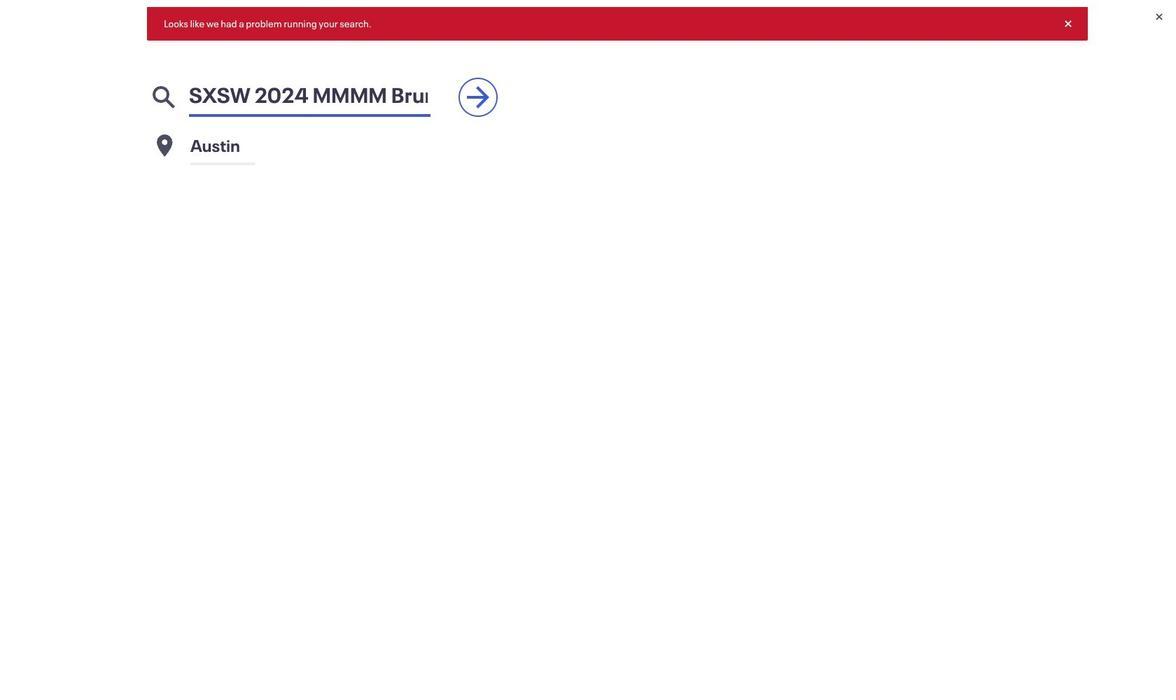 Task type: vqa. For each thing, say whether or not it's contained in the screenshot.
SIGN UP
no



Task type: locate. For each thing, give the bounding box(es) containing it.
sign up element
[[1126, 14, 1160, 28]]

alert
[[147, 7, 1088, 41]]

alert dialog
[[0, 0, 1177, 675]]

homepage header image
[[0, 42, 1177, 383]]

None text field
[[191, 126, 513, 165]]

log in element
[[1072, 14, 1098, 28]]

None search field
[[189, 73, 431, 117]]



Task type: describe. For each thing, give the bounding box(es) containing it.
run search image
[[462, 81, 495, 114]]



